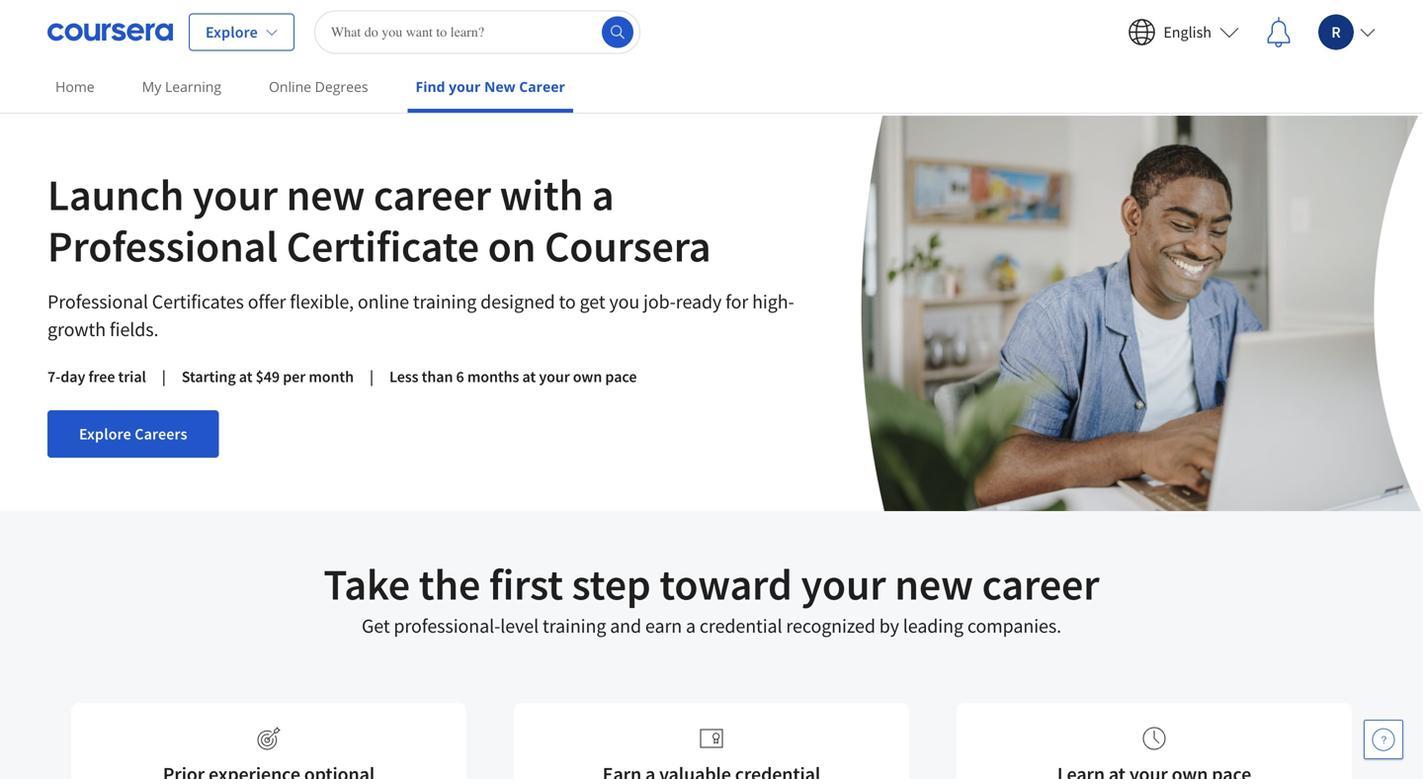 Task type: locate. For each thing, give the bounding box(es) containing it.
training inside take the first step toward your new career get professional-level training and earn a credential recognized by leading companies.
[[543, 613, 606, 638]]

a inside launch your new career with a professional certificate on coursera
[[592, 167, 614, 222]]

professional up growth
[[47, 289, 148, 314]]

1 professional from the top
[[47, 218, 278, 273]]

to
[[559, 289, 576, 314]]

r
[[1332, 22, 1341, 42]]

pace
[[605, 367, 637, 387]]

1 horizontal spatial explore
[[206, 22, 258, 42]]

free
[[88, 367, 115, 387]]

explore for explore
[[206, 22, 258, 42]]

at right months
[[523, 367, 536, 387]]

professional
[[47, 218, 278, 273], [47, 289, 148, 314]]

professional certificates offer flexible, online training designed to get you job-ready for high- growth fields.
[[47, 289, 794, 342]]

training inside professional certificates offer flexible, online training designed to get you job-ready for high- growth fields.
[[413, 289, 477, 314]]

career inside take the first step toward your new career get professional-level training and earn a credential recognized by leading companies.
[[982, 557, 1100, 611]]

high-
[[752, 289, 794, 314]]

1 horizontal spatial career
[[982, 557, 1100, 611]]

training left and
[[543, 613, 606, 638]]

1 vertical spatial professional
[[47, 289, 148, 314]]

explore careers
[[79, 424, 187, 444]]

a inside take the first step toward your new career get professional-level training and earn a credential recognized by leading companies.
[[686, 613, 696, 638]]

professional up certificates
[[47, 218, 278, 273]]

and
[[610, 613, 642, 638]]

0 horizontal spatial at
[[239, 367, 253, 387]]

leading
[[903, 613, 964, 638]]

get
[[580, 289, 606, 314]]

What do you want to learn? text field
[[314, 10, 641, 54]]

None search field
[[314, 10, 641, 54]]

training right the online at the top left
[[413, 289, 477, 314]]

career inside launch your new career with a professional certificate on coursera
[[374, 167, 491, 222]]

careers
[[135, 424, 187, 444]]

coursera image
[[47, 16, 173, 48]]

job-
[[644, 289, 676, 314]]

at left $49
[[239, 367, 253, 387]]

explore up learning
[[206, 22, 258, 42]]

home
[[55, 77, 95, 96]]

explore inside dropdown button
[[206, 22, 258, 42]]

1 horizontal spatial new
[[895, 557, 974, 611]]

0 horizontal spatial new
[[286, 167, 365, 222]]

r button
[[1307, 2, 1376, 62]]

level
[[500, 613, 539, 638]]

1 vertical spatial career
[[982, 557, 1100, 611]]

1 horizontal spatial at
[[523, 367, 536, 387]]

0 vertical spatial new
[[286, 167, 365, 222]]

2 professional from the top
[[47, 289, 148, 314]]

recognized
[[786, 613, 876, 638]]

0 vertical spatial a
[[592, 167, 614, 222]]

a right the with
[[592, 167, 614, 222]]

earn
[[646, 613, 682, 638]]

0 vertical spatial professional
[[47, 218, 278, 273]]

career
[[374, 167, 491, 222], [982, 557, 1100, 611]]

7-day free trial | starting at $49 per month | less than 6 months at your own pace
[[47, 367, 637, 387]]

new inside take the first step toward your new career get professional-level training and earn a credential recognized by leading companies.
[[895, 557, 974, 611]]

a right earn
[[686, 613, 696, 638]]

the
[[419, 557, 481, 611]]

online
[[269, 77, 311, 96]]

$49
[[256, 367, 280, 387]]

0 horizontal spatial a
[[592, 167, 614, 222]]

at
[[239, 367, 253, 387], [523, 367, 536, 387]]

1 horizontal spatial training
[[543, 613, 606, 638]]

explore button
[[189, 13, 295, 51]]

english
[[1164, 22, 1212, 42]]

0 vertical spatial career
[[374, 167, 491, 222]]

0 horizontal spatial career
[[374, 167, 491, 222]]

companies.
[[968, 613, 1062, 638]]

1 vertical spatial training
[[543, 613, 606, 638]]

learning
[[165, 77, 221, 96]]

explore for explore careers
[[79, 424, 131, 444]]

online
[[358, 289, 409, 314]]

your
[[449, 77, 481, 96], [193, 167, 278, 222], [539, 367, 570, 387], [801, 557, 886, 611]]

0 horizontal spatial training
[[413, 289, 477, 314]]

0 vertical spatial training
[[413, 289, 477, 314]]

your inside find your new career link
[[449, 77, 481, 96]]

a
[[592, 167, 614, 222], [686, 613, 696, 638]]

on
[[488, 218, 536, 273]]

0 vertical spatial explore
[[206, 22, 258, 42]]

training
[[413, 289, 477, 314], [543, 613, 606, 638]]

explore
[[206, 22, 258, 42], [79, 424, 131, 444]]

1 horizontal spatial a
[[686, 613, 696, 638]]

1 vertical spatial new
[[895, 557, 974, 611]]

coursera
[[545, 218, 711, 273]]

1 vertical spatial a
[[686, 613, 696, 638]]

new
[[286, 167, 365, 222], [895, 557, 974, 611]]

per
[[283, 367, 306, 387]]

1 vertical spatial explore
[[79, 424, 131, 444]]

0 horizontal spatial explore
[[79, 424, 131, 444]]

take
[[324, 557, 410, 611]]

professional-
[[394, 613, 500, 638]]

explore left careers
[[79, 424, 131, 444]]

explore careers link
[[47, 410, 219, 458]]



Task type: vqa. For each thing, say whether or not it's contained in the screenshot.
ENGLISH on the right top
yes



Task type: describe. For each thing, give the bounding box(es) containing it.
certificate
[[286, 218, 479, 273]]

professional inside launch your new career with a professional certificate on coursera
[[47, 218, 278, 273]]

career
[[519, 77, 565, 96]]

with
[[500, 167, 583, 222]]

take the first step toward your new career get professional-level training and earn a credential recognized by leading companies.
[[324, 557, 1100, 638]]

trial | starting
[[118, 367, 236, 387]]

online degrees link
[[261, 64, 376, 109]]

step
[[572, 557, 651, 611]]

fields.
[[110, 317, 159, 342]]

certificates
[[152, 289, 244, 314]]

7-
[[47, 367, 61, 387]]

for
[[726, 289, 749, 314]]

find your new career
[[416, 77, 565, 96]]

your inside launch your new career with a professional certificate on coursera
[[193, 167, 278, 222]]

get
[[362, 613, 390, 638]]

growth
[[47, 317, 106, 342]]

day
[[61, 367, 85, 387]]

find your new career link
[[408, 64, 573, 113]]

month | less
[[309, 367, 419, 387]]

degrees
[[315, 77, 368, 96]]

2 at from the left
[[523, 367, 536, 387]]

help center image
[[1372, 728, 1396, 751]]

1 at from the left
[[239, 367, 253, 387]]

your inside take the first step toward your new career get professional-level training and earn a credential recognized by leading companies.
[[801, 557, 886, 611]]

find
[[416, 77, 445, 96]]

6
[[456, 367, 464, 387]]

own
[[573, 367, 602, 387]]

home link
[[47, 64, 102, 109]]

by
[[880, 613, 900, 638]]

offer
[[248, 289, 286, 314]]

my learning
[[142, 77, 221, 96]]

online degrees
[[269, 77, 368, 96]]

launch your new career with a professional certificate on coursera
[[47, 167, 711, 273]]

my learning link
[[134, 64, 229, 109]]

new
[[484, 77, 516, 96]]

months
[[467, 367, 519, 387]]

first
[[489, 557, 563, 611]]

designed
[[481, 289, 555, 314]]

professional inside professional certificates offer flexible, online training designed to get you job-ready for high- growth fields.
[[47, 289, 148, 314]]

you
[[609, 289, 640, 314]]

flexible,
[[290, 289, 354, 314]]

than
[[422, 367, 453, 387]]

my
[[142, 77, 162, 96]]

credential
[[700, 613, 783, 638]]

ready
[[676, 289, 722, 314]]

english button
[[1117, 6, 1252, 58]]

launch
[[47, 167, 184, 222]]

toward
[[660, 557, 793, 611]]

new inside launch your new career with a professional certificate on coursera
[[286, 167, 365, 222]]



